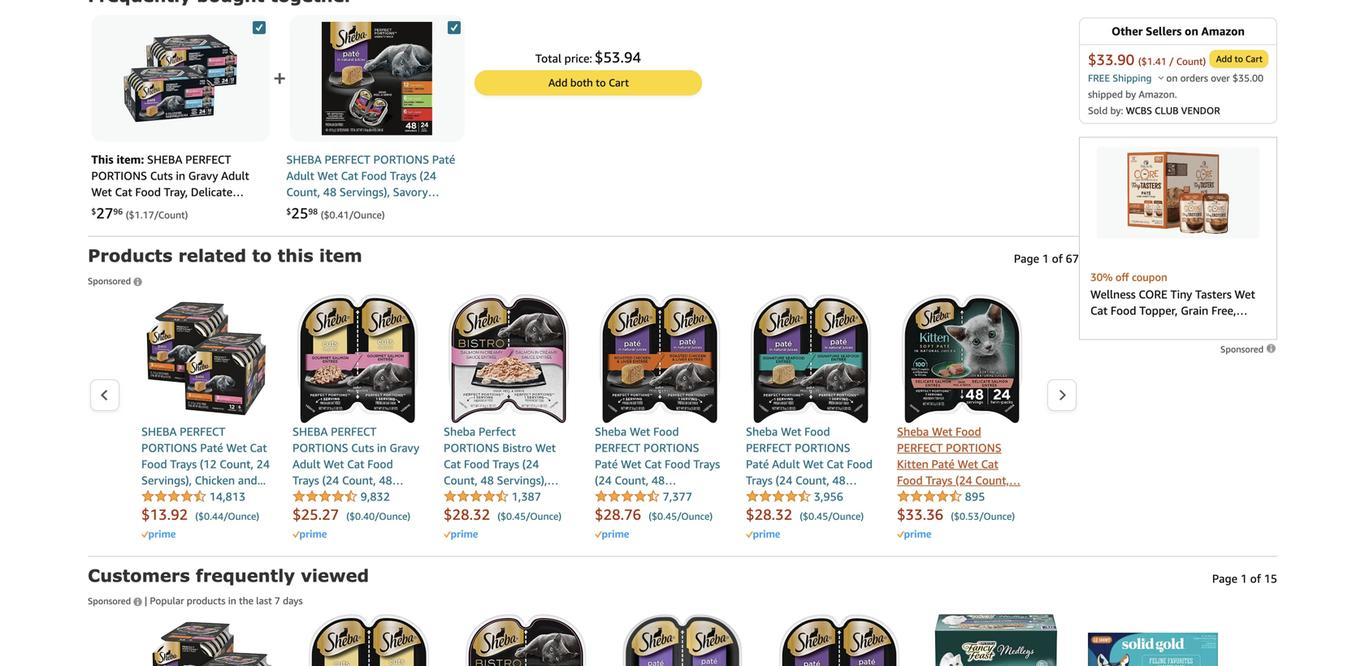 Task type: describe. For each thing, give the bounding box(es) containing it.
in for and
[[176, 169, 185, 182]]

1 for customers frequently viewed
[[1240, 572, 1247, 585]]

$ for 25
[[286, 207, 291, 216]]

add to cart
[[1216, 53, 1263, 64]]

on inside on orders over $35.00 shipped by amazon.
[[1166, 72, 1178, 84]]

delicate
[[191, 185, 232, 199]]

page for customers frequently viewed
[[1212, 572, 1237, 585]]

trays inside sheba perfect portions bistro wet cat food trays (24 count, 48 servings),…
[[493, 457, 519, 471]]

adult inside sheba perfect portions paté adult wet cat food trays (24 count, 48 servings), savory chicken, roasted turkey, and tender beef entrée, easy peel twin-pack trays
[[286, 169, 314, 182]]

perfect inside sheba perfect portions paté wet cat food trays (12 count, 24 servings), chicken and...
[[180, 425, 225, 438]]

gravy for 48…
[[390, 441, 419, 455]]

$25.27
[[293, 506, 339, 523]]

-
[[215, 218, 219, 231]]

+
[[273, 65, 286, 92]]

perfect inside sheba perfect portions cuts in gravy adult wet cat food tray, delicate salmon and tender whitefish & tuna entrée, twin-pack - 12 count (pack of 2)
[[185, 153, 231, 166]]

twin- inside sheba perfect portions cuts in gravy adult wet cat food tray, delicate salmon and tender whitefish & tuna entrée, twin-pack - 12 count (pack of 2)
[[159, 218, 188, 231]]

0 vertical spatial to
[[1235, 53, 1243, 64]]

popover image
[[1158, 75, 1164, 79]]

1 vertical spatial sheba perfect portions paté wet cat food trays (12 count, 24 servings), chicken and salmon entrée, easy peel twin-pack trays, 1.32 ounce (pack of 12) image
[[147, 614, 277, 666]]

sheba for delicate
[[147, 153, 182, 166]]

trays inside sheba perfect portions paté wet cat food trays (12 count, 24 servings), chicken and...
[[170, 457, 197, 471]]

next image
[[1058, 389, 1067, 401]]

page 1 of 15
[[1212, 572, 1277, 585]]

food inside sheba perfect portions cuts in gravy adult wet cat food tray, delicate salmon and tender whitefish & tuna entrée, twin-pack - 12 count (pack of 2)
[[135, 185, 161, 199]]

add for add to cart
[[1216, 53, 1232, 64]]

cat inside sheba perfect portions cuts in gravy adult wet cat food tray, delicate salmon and tender whitefish & tuna entrée, twin-pack - 12 count (pack of 2)
[[115, 185, 132, 199]]

($0.41/ounce)
[[321, 209, 385, 221]]

portions inside sheba perfect portions bistro wet cat food trays (24 count, 48 servings),…
[[444, 441, 499, 455]]

27
[[96, 204, 113, 222]]

turkey,
[[377, 202, 413, 215]]

$ 27 96 ($1.17/count)
[[91, 204, 188, 222]]

servings), inside sheba perfect portions paté wet cat food trays (12 count, 24 servings), chicken and...
[[141, 474, 192, 487]]

895
[[965, 490, 985, 503]]

$25.27 ($0.40/ounce)
[[293, 506, 410, 523]]

item
[[319, 245, 362, 266]]

sheba wet food perfect portions paté wet cat food trays ,whitefish & tuna,1.32 ounce (pack of 48) image
[[618, 614, 748, 666]]

7,377 link
[[595, 490, 692, 505]]

/
[[1169, 56, 1174, 67]]

kitten
[[897, 457, 928, 471]]

(24 inside sheba perfect portions paté adult wet cat food trays (24 count, 48 servings), savory chicken, roasted turkey, and tender beef entrée, easy peel twin-pack trays
[[420, 169, 436, 182]]

trays inside sheba wet food perfect portions paté wet cat food trays (24 count, 48…
[[693, 457, 720, 471]]

paté inside the sheba wet food perfect portions paté adult wet cat food trays (24 count, 48…
[[746, 457, 769, 471]]

food inside sheba perfect portions paté adult wet cat food trays (24 count, 48 servings), savory chicken, roasted turkey, and tender beef entrée, easy peel twin-pack trays
[[361, 169, 387, 182]]

cuts for and
[[150, 169, 173, 182]]

free
[[1088, 72, 1110, 84]]

perfect inside sheba perfect portions paté adult wet cat food trays (24 count, 48 servings), savory chicken, roasted turkey, and tender beef entrée, easy peel twin-pack trays
[[325, 153, 370, 166]]

solid gold wet cat food variety pack - pate & shreds in gravy recipes - made with real chicken, tuna & mackerel for sensitive stomach & immune health - canned, 12 pack image
[[1088, 614, 1218, 666]]

entrée, inside sheba perfect portions cuts in gravy adult wet cat food tray, delicate salmon and tender whitefish & tuna entrée, twin-pack - 12 count (pack of 2)
[[119, 218, 156, 231]]

products
[[88, 245, 172, 266]]

1 vertical spatial sponsored link
[[1220, 343, 1277, 355]]

sheba wet food perfect portions paté wet cat food trays (24 count, 48 servings), roasted chicken and liver entrée, easy peel twin-pack trays image
[[595, 294, 725, 424]]

sheba wet food perfect portions paté adult wet cat food trays (24 count, 48 servings), roasted turkey entrée, easy peel twin-pack trays image
[[774, 614, 904, 666]]

adult for sheba perfect portions cuts in gravy adult wet cat food tray, delicate salmon and tender whitefish & tuna entrée, twin-pack - 12 count (pack of 2)
[[221, 169, 249, 182]]

last
[[256, 595, 272, 607]]

club
[[1155, 105, 1179, 116]]

&
[[247, 202, 255, 215]]

3,956 link
[[746, 490, 843, 505]]

previous image
[[100, 389, 109, 401]]

$35.00
[[1233, 72, 1264, 84]]

frequently
[[196, 565, 295, 586]]

cat inside sheba wet food perfect portions paté wet cat food trays (24 count, 48…
[[644, 457, 662, 471]]

sheba perfect portions paté wet cat food trays (12 count, 24 servings), chicken and...
[[141, 425, 270, 487]]

sheba perfect portions paté wet cat food trays (12 count, 24 servings), chicken and salmon entrée, easy peel twin-pack trays, 1.32 ounce (pack of 12) image inside "list"
[[141, 294, 271, 424]]

$ 25 98 ($0.41/ounce)
[[286, 204, 385, 222]]

and inside sheba perfect portions paté adult wet cat food trays (24 count, 48 servings), savory chicken, roasted turkey, and tender beef entrée, easy peel twin-pack trays
[[416, 202, 436, 215]]

food inside sheba perfect portions bistro wet cat food trays (24 count, 48 servings),…
[[464, 457, 490, 471]]

add for add both to cart
[[548, 76, 568, 89]]

trays down beef
[[342, 234, 369, 247]]

(24 inside the sheba wet food perfect portions paté adult wet cat food trays (24 count, 48…
[[776, 474, 792, 487]]

whitefish
[[194, 202, 244, 215]]

($0.45/ounce) for 1,387
[[497, 511, 562, 522]]

this
[[278, 245, 313, 266]]

sheba perfect portions paté adult wet cat food trays (24 count, 48 servings), savory chicken, roasted turkey, and tender beef entrée, easy peel twin-pack trays
[[286, 153, 455, 247]]

and...
[[238, 474, 266, 487]]

item:
[[116, 153, 144, 166]]

| popular products in the last 7 days
[[144, 595, 303, 607]]

both
[[570, 76, 593, 89]]

over
[[1211, 72, 1230, 84]]

sheba perfect portions cuts in gravy adult wet cat food trays (24 count, 48…
[[293, 425, 419, 487]]

sellers
[[1146, 24, 1182, 38]]

cat inside "sheba perfect portions cuts in gravy adult wet cat food trays (24 count, 48…"
[[347, 457, 364, 471]]

1,387
[[512, 490, 541, 503]]

sheba wet food perfect portions kitten paté wet cat food trays (24 count, 48 servings), delicate salmon entrée, easy peel twin-pack trays , 1.32 ounce (pack of 1) image
[[897, 294, 1027, 424]]

purina fancy feast medleys - (30) 3 oz. cans image
[[931, 614, 1061, 666]]

$28.32 for 48
[[444, 506, 490, 523]]

1 vertical spatial sheba perfect portions bistro wet cat food trays (24 count, 48 servings), salmon in creamy sauce entrée, easy peel twin-pack trays image
[[461, 614, 591, 666]]

$28.76 ($0.45/ounce)
[[595, 506, 713, 523]]

count,…
[[975, 474, 1021, 487]]

portions inside sheba perfect portions paté wet cat food trays (12 count, 24 servings), chicken and...
[[141, 441, 197, 455]]

sheba perfect portions bistro wet cat food trays (24 count, 48 servings),…
[[444, 425, 559, 487]]

98
[[308, 207, 318, 216]]

0 vertical spatial sheba perfect portions cuts in gravy adult wet cat food trays (24 count, 48 servings), gourmet salmon entrée, easy peel twin-pack trays image
[[293, 294, 423, 424]]

sheba for 48
[[286, 153, 322, 166]]

of for products related to this item
[[1052, 252, 1063, 265]]

sheba perfect portions paté adult wet cat food trays (24 count, 48 servings), savory chicken, roasted turkey, and tender beef image
[[320, 22, 434, 135]]

sheba wet food perfect portions paté wet cat food trays (24 count, 48… link
[[595, 294, 725, 489]]

count, inside sheba perfect portions bistro wet cat food trays (24 count, 48 servings),…
[[444, 474, 478, 487]]

amazon
[[1201, 24, 1245, 38]]

$33.36 ($0.53/ounce)
[[897, 506, 1015, 523]]

($1.41
[[1138, 56, 1167, 67]]

roasted
[[332, 202, 374, 215]]

wet inside sheba perfect portions cuts in gravy adult wet cat food tray, delicate salmon and tender whitefish & tuna entrée, twin-pack - 12 count (pack of 2)
[[91, 185, 112, 199]]

perfect inside "sheba perfect portions cuts in gravy adult wet cat food trays (24 count, 48…"
[[331, 425, 377, 438]]

on orders over $35.00 shipped by amazon.
[[1088, 72, 1264, 100]]

free shipping
[[1088, 72, 1154, 84]]

9,832
[[360, 490, 390, 503]]

Add to Cart submit
[[1210, 51, 1268, 67]]

page 1 of 67
[[1014, 252, 1079, 265]]

easy
[[391, 218, 414, 231]]

pack inside sheba perfect portions paté adult wet cat food trays (24 count, 48 servings), savory chicken, roasted turkey, and tender beef entrée, easy peel twin-pack trays
[[315, 234, 339, 247]]

895 link
[[897, 490, 985, 505]]

count, inside "sheba perfect portions cuts in gravy adult wet cat food trays (24 count, 48…"
[[342, 474, 376, 487]]

perfect
[[479, 425, 516, 438]]

48 inside sheba perfect portions paté adult wet cat food trays (24 count, 48 servings), savory chicken, roasted turkey, and tender beef entrée, easy peel twin-pack trays
[[323, 185, 337, 199]]

other
[[1112, 24, 1143, 38]]

96
[[113, 207, 123, 216]]

9,832 link
[[293, 490, 390, 505]]

sponsored for the middle sponsored link
[[1220, 344, 1266, 355]]

sheba for sheba wet food perfect portions paté adult wet cat food trays (24 count, 48…
[[746, 425, 778, 438]]

1 horizontal spatial cart
[[1245, 53, 1263, 64]]

14,813 link
[[141, 490, 246, 505]]

sheba for sheba wet food perfect portions paté wet cat food trays (24 count, 48…
[[595, 425, 627, 438]]

other sellers on amazon
[[1112, 24, 1245, 38]]

trays inside the sheba wet food perfect portions paté adult wet cat food trays (24 count, 48…
[[746, 474, 773, 487]]

products related to this item
[[88, 245, 362, 266]]

customers
[[88, 565, 190, 586]]

$ for 27
[[91, 207, 96, 216]]

trays inside "sheba perfect portions cuts in gravy adult wet cat food trays (24 count, 48…"
[[293, 474, 319, 487]]

wet inside sheba perfect portions paté wet cat food trays (12 count, 24 servings), chicken and...
[[226, 441, 247, 455]]

portions inside sheba wet food perfect portions paté wet cat food trays (24 count, 48…
[[643, 441, 699, 455]]



Task type: locate. For each thing, give the bounding box(es) containing it.
page left '67'
[[1014, 252, 1039, 265]]

25
[[291, 204, 308, 222]]

1 horizontal spatial twin-
[[286, 234, 315, 247]]

portions down "perfect"
[[444, 441, 499, 455]]

2 $ from the left
[[286, 207, 291, 216]]

servings),
[[340, 185, 390, 199], [141, 474, 192, 487]]

(24 up "$28.76"
[[595, 474, 612, 487]]

and right 96
[[133, 202, 153, 215]]

0 vertical spatial sheba perfect portions paté wet cat food trays (12 count, 24 servings), chicken and salmon entrée, easy peel twin-pack trays, 1.32 ounce (pack of 12) image
[[141, 294, 271, 424]]

sheba wet food perfect portions kitten paté wet cat food trays (24 count,…
[[897, 425, 1021, 487]]

cat up 7,377 link
[[644, 457, 662, 471]]

$33.90
[[1088, 51, 1134, 68]]

sheba inside "sheba perfect portions cuts in gravy adult wet cat food trays (24 count, 48…"
[[293, 425, 328, 438]]

cuts up "tray,"
[[150, 169, 173, 182]]

to down the count
[[252, 245, 272, 266]]

cart up $35.00
[[1245, 53, 1263, 64]]

48… inside sheba wet food perfect portions paté wet cat food trays (24 count, 48…
[[652, 474, 676, 487]]

food inside sheba perfect portions paté wet cat food trays (12 count, 24 servings), chicken and...
[[141, 457, 167, 471]]

1 vertical spatial on
[[1166, 72, 1178, 84]]

0 vertical spatial sponsored link
[[88, 268, 142, 288]]

and
[[133, 202, 153, 215], [416, 202, 436, 215]]

sheba perfect portions bistro wet cat food trays (24 count, 48 servings),… link
[[444, 294, 574, 489]]

48… for $28.32
[[832, 474, 857, 487]]

7
[[274, 595, 280, 607]]

|
[[144, 595, 147, 607]]

sheba up "tray,"
[[147, 153, 182, 166]]

2 sheba from the left
[[595, 425, 627, 438]]

sheba up chicken, at the left top of page
[[286, 153, 322, 166]]

1 vertical spatial sheba perfect portions cuts in gravy adult wet cat food trays (24 count, 48 servings), gourmet salmon entrée, easy peel twin-pack trays image
[[304, 614, 434, 666]]

sponsored for the bottommost sponsored link
[[88, 596, 133, 607]]

cat inside sheba perfect portions bistro wet cat food trays (24 count, 48 servings),…
[[444, 457, 461, 471]]

2 $28.32 from the left
[[746, 506, 792, 523]]

(12
[[200, 457, 217, 471]]

cat up 96
[[115, 185, 132, 199]]

7,377
[[663, 490, 692, 503]]

0 vertical spatial in
[[176, 169, 185, 182]]

2 list from the top
[[120, 614, 1245, 666]]

2 checkbox image from the left
[[448, 21, 461, 34]]

entrée, down 'roasted'
[[351, 218, 388, 231]]

gravy inside sheba perfect portions cuts in gravy adult wet cat food tray, delicate salmon and tender whitefish & tuna entrée, twin-pack - 12 count (pack of 2)
[[188, 169, 218, 182]]

paté right kitten
[[931, 457, 955, 471]]

price:
[[564, 52, 592, 65]]

$28.32 down 3,956 link
[[746, 506, 792, 523]]

2 $28.32 ($0.45/ounce) from the left
[[746, 506, 864, 523]]

tender down "tray,"
[[156, 202, 191, 215]]

perfect inside sheba wet food perfect portions paté wet cat food trays (24 count, 48…
[[595, 441, 640, 455]]

0 vertical spatial servings),
[[340, 185, 390, 199]]

($0.45/ounce) down 7,377
[[649, 511, 713, 522]]

$33.90 ($1.41 /  count)
[[1088, 51, 1206, 68]]

tender
[[156, 202, 191, 215], [286, 218, 322, 231]]

0 vertical spatial sponsored
[[88, 276, 133, 286]]

1
[[1042, 252, 1049, 265], [1240, 572, 1247, 585]]

in up 9,832 on the bottom of page
[[377, 441, 387, 455]]

total price: $53.94
[[535, 48, 641, 66]]

add left 'both'
[[548, 76, 568, 89]]

cat up count,…
[[981, 457, 998, 471]]

portions up 9,832 link
[[293, 441, 348, 455]]

(pack
[[91, 234, 119, 247]]

48… inside "sheba perfect portions cuts in gravy adult wet cat food trays (24 count, 48…"
[[379, 474, 404, 487]]

0 vertical spatial list
[[120, 294, 1047, 541]]

1 horizontal spatial $
[[286, 207, 291, 216]]

count, up chicken, at the left top of page
[[286, 185, 320, 199]]

$28.32 ($0.45/ounce) for 1,387
[[444, 506, 562, 523]]

gravy
[[188, 169, 218, 182], [390, 441, 419, 455]]

1 vertical spatial servings),
[[141, 474, 192, 487]]

adult
[[221, 169, 249, 182], [286, 169, 314, 182], [293, 457, 321, 471], [772, 457, 800, 471]]

2 horizontal spatial 48…
[[832, 474, 857, 487]]

2 vertical spatial in
[[228, 595, 236, 607]]

(24
[[420, 169, 436, 182], [522, 457, 539, 471], [322, 474, 339, 487], [595, 474, 612, 487], [776, 474, 792, 487], [955, 474, 972, 487]]

1 horizontal spatial $28.32
[[746, 506, 792, 523]]

pack left -
[[188, 218, 212, 231]]

count, inside sheba perfect portions paté adult wet cat food trays (24 count, 48 servings), savory chicken, roasted turkey, and tender beef entrée, easy peel twin-pack trays
[[286, 185, 320, 199]]

1 $ from the left
[[91, 207, 96, 216]]

paté inside sheba perfect portions paté adult wet cat food trays (24 count, 48 servings), savory chicken, roasted turkey, and tender beef entrée, easy peel twin-pack trays
[[432, 153, 455, 166]]

(24 up servings),…
[[522, 457, 539, 471]]

1 horizontal spatial entrée,
[[351, 218, 388, 231]]

paté inside sheba wet food perfect portions kitten paté wet cat food trays (24 count,…
[[931, 457, 955, 471]]

count,
[[286, 185, 320, 199], [220, 457, 254, 471], [342, 474, 376, 487], [444, 474, 478, 487], [615, 474, 649, 487], [795, 474, 829, 487]]

0 horizontal spatial pack
[[188, 218, 212, 231]]

popular
[[150, 595, 184, 607]]

gravy up 9,832 on the bottom of page
[[390, 441, 419, 455]]

sheba up 9,832 link
[[293, 425, 328, 438]]

and up peel
[[416, 202, 436, 215]]

1 horizontal spatial checkbox image
[[448, 21, 461, 34]]

2 horizontal spatial in
[[377, 441, 387, 455]]

sheba wet food perfect portions paté adult wet cat food trays (24 count, 48… link
[[746, 294, 876, 489]]

$13.92 ($0.44/ounce)
[[141, 506, 259, 523]]

portions up 7,377
[[643, 441, 699, 455]]

1 $28.32 ($0.45/ounce) from the left
[[444, 506, 562, 523]]

1 48… from the left
[[379, 474, 404, 487]]

adult inside sheba perfect portions cuts in gravy adult wet cat food tray, delicate salmon and tender whitefish & tuna entrée, twin-pack - 12 count (pack of 2)
[[221, 169, 249, 182]]

cat inside sheba wet food perfect portions kitten paté wet cat food trays (24 count,…
[[981, 457, 998, 471]]

sheba for sheba perfect portions bistro wet cat food trays (24 count, 48 servings),…
[[444, 425, 476, 438]]

wet inside "sheba perfect portions cuts in gravy adult wet cat food trays (24 count, 48…"
[[324, 457, 344, 471]]

0 horizontal spatial and
[[133, 202, 153, 215]]

sheba perfect portions bistro wet cat food trays (24 count, 48 servings), salmon in creamy sauce entrée, easy peel twin-pack trays image
[[444, 294, 574, 424], [461, 614, 591, 666]]

2 entrée, from the left
[[351, 218, 388, 231]]

0 vertical spatial page
[[1014, 252, 1039, 265]]

trays up $28.76 ($0.45/ounce)
[[693, 457, 720, 471]]

count, inside sheba perfect portions paté wet cat food trays (12 count, 24 servings), chicken and...
[[220, 457, 254, 471]]

(24 up savory
[[420, 169, 436, 182]]

1 horizontal spatial on
[[1185, 24, 1198, 38]]

on right popover image
[[1166, 72, 1178, 84]]

leave feedback on sponsored ad element
[[1220, 344, 1277, 355]]

(24 inside sheba perfect portions bistro wet cat food trays (24 count, 48 servings),…
[[522, 457, 539, 471]]

48… for $25.27
[[379, 474, 404, 487]]

of left "15"
[[1250, 572, 1261, 585]]

of left 2) on the top of page
[[122, 234, 133, 247]]

67
[[1066, 252, 1079, 265]]

(24 inside sheba wet food perfect portions kitten paté wet cat food trays (24 count,…
[[955, 474, 972, 487]]

adult inside "sheba perfect portions cuts in gravy adult wet cat food trays (24 count, 48…"
[[293, 457, 321, 471]]

checkbox image
[[253, 21, 266, 34], [448, 21, 461, 34]]

1 vertical spatial sponsored
[[1220, 344, 1266, 355]]

1 vertical spatial cart
[[609, 76, 629, 89]]

0 horizontal spatial 48…
[[379, 474, 404, 487]]

1 horizontal spatial 48…
[[652, 474, 676, 487]]

sheba up 14,813 link
[[141, 425, 177, 438]]

cart
[[1245, 53, 1263, 64], [609, 76, 629, 89]]

($0.45/ounce) for 7,377
[[649, 511, 713, 522]]

food inside "sheba perfect portions cuts in gravy adult wet cat food trays (24 count, 48…"
[[367, 457, 393, 471]]

1 vertical spatial in
[[377, 441, 387, 455]]

0 horizontal spatial cuts
[[150, 169, 173, 182]]

entrée, inside sheba perfect portions paté adult wet cat food trays (24 count, 48 servings), savory chicken, roasted turkey, and tender beef entrée, easy peel twin-pack trays
[[351, 218, 388, 231]]

0 vertical spatial of
[[122, 234, 133, 247]]

$ inside $ 27 96 ($1.17/count)
[[91, 207, 96, 216]]

adult for sheba perfect portions cuts in gravy adult wet cat food trays (24 count, 48…
[[293, 457, 321, 471]]

sheba for servings),
[[141, 425, 177, 438]]

48
[[323, 185, 337, 199], [481, 474, 494, 487]]

1 vertical spatial page
[[1212, 572, 1237, 585]]

portions inside sheba perfect portions paté adult wet cat food trays (24 count, 48 servings), savory chicken, roasted turkey, and tender beef entrée, easy peel twin-pack trays
[[373, 153, 429, 166]]

portions inside sheba wet food perfect portions kitten paté wet cat food trays (24 count,…
[[946, 441, 1002, 455]]

cat up 'roasted'
[[341, 169, 358, 182]]

($0.45/ounce) inside $28.76 ($0.45/ounce)
[[649, 511, 713, 522]]

0 vertical spatial 1
[[1042, 252, 1049, 265]]

1 vertical spatial twin-
[[286, 234, 315, 247]]

cuts
[[150, 169, 173, 182], [351, 441, 374, 455]]

cuts inside sheba perfect portions cuts in gravy adult wet cat food tray, delicate salmon and tender whitefish & tuna entrée, twin-pack - 12 count (pack of 2)
[[150, 169, 173, 182]]

to up $35.00
[[1235, 53, 1243, 64]]

count
[[238, 218, 269, 231]]

0 horizontal spatial in
[[176, 169, 185, 182]]

servings), up 14,813 link
[[141, 474, 192, 487]]

adult up chicken, at the left top of page
[[286, 169, 314, 182]]

gravy inside "sheba perfect portions cuts in gravy adult wet cat food trays (24 count, 48…"
[[390, 441, 419, 455]]

1 left "15"
[[1240, 572, 1247, 585]]

(24 up 9,832 link
[[322, 474, 339, 487]]

1 horizontal spatial to
[[596, 76, 606, 89]]

of
[[122, 234, 133, 247], [1052, 252, 1063, 265], [1250, 572, 1261, 585]]

sheba wet food perfect portions paté adult wet cat food trays (24 count, 48 servings), signature seafood entrée, easy peel twin-pack trays image
[[746, 294, 876, 424]]

adult up delicate
[[221, 169, 249, 182]]

2 48… from the left
[[652, 474, 676, 487]]

sheba perfect portions paté wet cat food trays (12 count, 24 servings), chicken and... link
[[141, 294, 271, 489]]

pack inside sheba perfect portions cuts in gravy adult wet cat food tray, delicate salmon and tender whitefish & tuna entrée, twin-pack - 12 count (pack of 2)
[[188, 218, 212, 231]]

1 and from the left
[[133, 202, 153, 215]]

tender down 98
[[286, 218, 322, 231]]

0 horizontal spatial 48
[[323, 185, 337, 199]]

trays
[[390, 169, 417, 182], [342, 234, 369, 247], [170, 457, 197, 471], [493, 457, 519, 471], [693, 457, 720, 471], [293, 474, 319, 487], [746, 474, 773, 487], [926, 474, 952, 487]]

chicken,
[[286, 202, 329, 215]]

sheba for sheba wet food perfect portions kitten paté wet cat food trays (24 count,…
[[897, 425, 929, 438]]

cat inside the sheba wet food perfect portions paté adult wet cat food trays (24 count, 48…
[[827, 457, 844, 471]]

1 vertical spatial tender
[[286, 218, 322, 231]]

trays up 895 link
[[926, 474, 952, 487]]

count, inside the sheba wet food perfect portions paté adult wet cat food trays (24 count, 48…
[[795, 474, 829, 487]]

bistro
[[502, 441, 532, 455]]

perfect up delicate
[[185, 153, 231, 166]]

1 ($0.45/ounce) from the left
[[497, 511, 562, 522]]

0 horizontal spatial checkbox image
[[253, 21, 266, 34]]

2 vertical spatial of
[[1250, 572, 1261, 585]]

$ left 98
[[286, 207, 291, 216]]

1 entrée, from the left
[[119, 218, 156, 231]]

0 vertical spatial cart
[[1245, 53, 1263, 64]]

1 horizontal spatial ($0.45/ounce)
[[649, 511, 713, 522]]

portions up 14,813 link
[[141, 441, 197, 455]]

related
[[178, 245, 246, 266]]

checkbox image for 27
[[253, 21, 266, 34]]

2)
[[136, 234, 146, 247]]

sheba perfect portions cuts in gravy adult wet cat food trays (24 count, 48 servings), gourmet salmon entrée, easy peel twin-pack trays image
[[293, 294, 423, 424], [304, 614, 434, 666]]

in left the the
[[228, 595, 236, 607]]

paté up 7,377 link
[[595, 457, 618, 471]]

1 checkbox image from the left
[[253, 21, 266, 34]]

1 horizontal spatial cuts
[[351, 441, 374, 455]]

twin- down "tray,"
[[159, 218, 188, 231]]

3 sheba from the left
[[746, 425, 778, 438]]

$28.32 ($0.45/ounce) down 3,956 link
[[746, 506, 864, 523]]

cuts up 9,832 on the bottom of page
[[351, 441, 374, 455]]

2 horizontal spatial ($0.45/ounce)
[[800, 511, 864, 522]]

1 horizontal spatial in
[[228, 595, 236, 607]]

3 48… from the left
[[832, 474, 857, 487]]

customers frequently viewed
[[88, 565, 369, 586]]

0 horizontal spatial $
[[91, 207, 96, 216]]

count, up 'and...'
[[220, 457, 254, 471]]

1 horizontal spatial pack
[[315, 234, 339, 247]]

checkbox image for 25
[[448, 21, 461, 34]]

page for products related to this item
[[1014, 252, 1039, 265]]

0 horizontal spatial gravy
[[188, 169, 218, 182]]

cat up 9,832 link
[[347, 457, 364, 471]]

portions up 3,956
[[795, 441, 850, 455]]

sheba up 7,377 link
[[595, 425, 627, 438]]

add both to cart
[[548, 76, 629, 89]]

add up over
[[1216, 53, 1232, 64]]

perfect inside sheba wet food perfect portions kitten paté wet cat food trays (24 count,…
[[897, 441, 943, 455]]

($0.45/ounce) down 1,387
[[497, 511, 562, 522]]

on right sellers
[[1185, 24, 1198, 38]]

sheba inside the sheba wet food perfect portions paté adult wet cat food trays (24 count, 48…
[[746, 425, 778, 438]]

wet inside sheba perfect portions bistro wet cat food trays (24 count, 48 servings),…
[[535, 441, 556, 455]]

1 horizontal spatial 1
[[1240, 572, 1247, 585]]

2 vertical spatial sponsored
[[88, 596, 133, 607]]

adult for sheba wet food perfect portions paté adult wet cat food trays (24 count, 48…
[[772, 457, 800, 471]]

3,956
[[814, 490, 843, 503]]

paté up 3,956 link
[[746, 457, 769, 471]]

1 vertical spatial gravy
[[390, 441, 419, 455]]

1 horizontal spatial and
[[416, 202, 436, 215]]

add
[[1216, 53, 1232, 64], [548, 76, 568, 89]]

0 horizontal spatial page
[[1014, 252, 1039, 265]]

1 horizontal spatial $28.32 ($0.45/ounce)
[[746, 506, 864, 523]]

portions inside "sheba perfect portions cuts in gravy adult wet cat food trays (24 count, 48…"
[[293, 441, 348, 455]]

0 vertical spatial 48
[[323, 185, 337, 199]]

adult up 3,956 link
[[772, 457, 800, 471]]

perfect
[[185, 153, 231, 166], [325, 153, 370, 166], [180, 425, 225, 438], [331, 425, 377, 438], [595, 441, 640, 455], [746, 441, 792, 455], [897, 441, 943, 455]]

2 vertical spatial to
[[252, 245, 272, 266]]

sheba left "perfect"
[[444, 425, 476, 438]]

count, up 3,956
[[795, 474, 829, 487]]

perfect up 'roasted'
[[325, 153, 370, 166]]

0 vertical spatial on
[[1185, 24, 1198, 38]]

in for 48…
[[377, 441, 387, 455]]

this item:
[[91, 153, 147, 166]]

2 ($0.45/ounce) from the left
[[649, 511, 713, 522]]

1 vertical spatial cuts
[[351, 441, 374, 455]]

cat
[[341, 169, 358, 182], [115, 185, 132, 199], [250, 441, 267, 455], [347, 457, 364, 471], [444, 457, 461, 471], [644, 457, 662, 471], [827, 457, 844, 471], [981, 457, 998, 471]]

salmon
[[91, 202, 130, 215]]

1 horizontal spatial of
[[1052, 252, 1063, 265]]

0 horizontal spatial on
[[1166, 72, 1178, 84]]

tuna
[[91, 218, 116, 231]]

sheba inside sheba wet food perfect portions paté wet cat food trays (24 count, 48…
[[595, 425, 627, 438]]

chicken
[[195, 474, 235, 487]]

products
[[187, 595, 226, 607]]

trays up 3,956 link
[[746, 474, 773, 487]]

cuts inside "sheba perfect portions cuts in gravy adult wet cat food trays (24 count, 48…"
[[351, 441, 374, 455]]

shipped
[[1088, 88, 1123, 100]]

total
[[535, 52, 561, 65]]

pack
[[188, 218, 212, 231], [315, 234, 339, 247]]

count, up 1,387 link
[[444, 474, 478, 487]]

sold
[[1088, 105, 1108, 116]]

and inside sheba perfect portions cuts in gravy adult wet cat food tray, delicate salmon and tender whitefish & tuna entrée, twin-pack - 12 count (pack of 2)
[[133, 202, 153, 215]]

to right 'both'
[[596, 76, 606, 89]]

in up "tray,"
[[176, 169, 185, 182]]

sheba perfect portions cuts in gravy adult wet cat food tray, delicate salmon and tender whitefish & tuna entrée, twin-pack - 12 count (pack of 2)
[[91, 153, 269, 247]]

0 horizontal spatial cart
[[609, 76, 629, 89]]

pack down beef
[[315, 234, 339, 247]]

1 $28.32 from the left
[[444, 506, 490, 523]]

count, inside sheba wet food perfect portions paté wet cat food trays (24 count, 48…
[[615, 474, 649, 487]]

trays left the (12 on the left of the page
[[170, 457, 197, 471]]

($0.45/ounce) down 3,956
[[800, 511, 864, 522]]

1 vertical spatial 48
[[481, 474, 494, 487]]

1 left '67'
[[1042, 252, 1049, 265]]

0 vertical spatial cuts
[[150, 169, 173, 182]]

trays up savory
[[390, 169, 417, 182]]

(24 inside sheba wet food perfect portions paté wet cat food trays (24 count, 48…
[[595, 474, 612, 487]]

0 horizontal spatial to
[[252, 245, 272, 266]]

adult right 24
[[293, 457, 321, 471]]

wet inside sheba perfect portions paté adult wet cat food trays (24 count, 48 servings), savory chicken, roasted turkey, and tender beef entrée, easy peel twin-pack trays
[[317, 169, 338, 182]]

0 horizontal spatial entrée,
[[119, 218, 156, 231]]

1 vertical spatial pack
[[315, 234, 339, 247]]

tender inside sheba perfect portions cuts in gravy adult wet cat food tray, delicate salmon and tender whitefish & tuna entrée, twin-pack - 12 count (pack of 2)
[[156, 202, 191, 215]]

1 vertical spatial of
[[1052, 252, 1063, 265]]

portions inside sheba perfect portions cuts in gravy adult wet cat food tray, delicate salmon and tender whitefish & tuna entrée, twin-pack - 12 count (pack of 2)
[[91, 169, 147, 182]]

0 horizontal spatial servings),
[[141, 474, 192, 487]]

2 vertical spatial sponsored link
[[88, 588, 144, 608]]

portions inside the sheba wet food perfect portions paté adult wet cat food trays (24 count, 48…
[[795, 441, 850, 455]]

to for add both to cart
[[596, 76, 606, 89]]

3 ($0.45/ounce) from the left
[[800, 511, 864, 522]]

0 horizontal spatial tender
[[156, 202, 191, 215]]

sheba perfect portions cuts in gravy adult wet cat food trays (24 count, 48… link
[[293, 294, 423, 489]]

in inside sheba perfect portions cuts in gravy adult wet cat food tray, delicate salmon and tender whitefish & tuna entrée, twin-pack - 12 count (pack of 2)
[[176, 169, 185, 182]]

0 vertical spatial add
[[1216, 53, 1232, 64]]

servings), inside sheba perfect portions paté adult wet cat food trays (24 count, 48 servings), savory chicken, roasted turkey, and tender beef entrée, easy peel twin-pack trays
[[340, 185, 390, 199]]

gravy for and
[[188, 169, 218, 182]]

entrée, up 2) on the top of page
[[119, 218, 156, 231]]

sponsored link
[[88, 268, 142, 288], [1220, 343, 1277, 355], [88, 588, 144, 608]]

1 list from the top
[[120, 294, 1047, 541]]

paté up peel
[[432, 153, 455, 166]]

trays up $25.27
[[293, 474, 319, 487]]

perfect up 3,956 link
[[746, 441, 792, 455]]

page left "15"
[[1212, 572, 1237, 585]]

portions down the this item:
[[91, 169, 147, 182]]

amazon.
[[1139, 88, 1177, 100]]

($0.40/ounce)
[[346, 511, 410, 522]]

sheba wet food perfect portions kitten paté wet cat food trays (24 count,… link
[[897, 294, 1027, 489]]

cart down $53.94
[[609, 76, 629, 89]]

$28.32 for trays
[[746, 506, 792, 523]]

$ inside '$ 25 98 ($0.41/ounce)'
[[286, 207, 291, 216]]

perfect up 9,832 link
[[331, 425, 377, 438]]

sheba perfect portions paté wet cat food trays (12 count, 24 servings), chicken and salmon entrée, easy peel twin-pack trays, 1.32 ounce (pack of 12) image
[[141, 294, 271, 424], [147, 614, 277, 666]]

perfect up kitten
[[897, 441, 943, 455]]

trays down bistro
[[493, 457, 519, 471]]

48… up 3,956
[[832, 474, 857, 487]]

of inside sheba perfect portions cuts in gravy adult wet cat food tray, delicate salmon and tender whitefish & tuna entrée, twin-pack - 12 count (pack of 2)
[[122, 234, 133, 247]]

sheba up 3,956 link
[[746, 425, 778, 438]]

0 horizontal spatial $28.32
[[444, 506, 490, 523]]

2 horizontal spatial to
[[1235, 53, 1243, 64]]

free shipping button
[[1088, 72, 1164, 84]]

sheba
[[444, 425, 476, 438], [595, 425, 627, 438], [746, 425, 778, 438], [897, 425, 929, 438]]

perfect up the (12 on the left of the page
[[180, 425, 225, 438]]

viewed
[[301, 565, 369, 586]]

0 vertical spatial tender
[[156, 202, 191, 215]]

of for customers frequently viewed
[[1250, 572, 1261, 585]]

48… inside the sheba wet food perfect portions paté adult wet cat food trays (24 count, 48…
[[832, 474, 857, 487]]

1 horizontal spatial page
[[1212, 572, 1237, 585]]

by
[[1125, 88, 1136, 100]]

1 sheba from the left
[[444, 425, 476, 438]]

the
[[239, 595, 254, 607]]

0 horizontal spatial 1
[[1042, 252, 1049, 265]]

1 horizontal spatial 48
[[481, 474, 494, 487]]

1 vertical spatial list
[[120, 614, 1245, 666]]

tender inside sheba perfect portions paté adult wet cat food trays (24 count, 48 servings), savory chicken, roasted turkey, and tender beef entrée, easy peel twin-pack trays
[[286, 218, 322, 231]]

$28.32 ($0.45/ounce) for 3,956
[[746, 506, 864, 523]]

sheba inside sheba perfect portions paté wet cat food trays (12 count, 24 servings), chicken and...
[[141, 425, 177, 438]]

0 horizontal spatial twin-
[[159, 218, 188, 231]]

48… up 7,377
[[652, 474, 676, 487]]

sheba wet food perfect portions paté adult wet cat food trays (24 count, 48…
[[746, 425, 873, 487]]

sheba inside sheba perfect portions cuts in gravy adult wet cat food tray, delicate salmon and tender whitefish & tuna entrée, twin-pack - 12 count (pack of 2)
[[147, 153, 182, 166]]

0 horizontal spatial ($0.45/ounce)
[[497, 511, 562, 522]]

4 sheba from the left
[[897, 425, 929, 438]]

list containing $13.92
[[120, 294, 1047, 541]]

trays inside sheba wet food perfect portions kitten paté wet cat food trays (24 count,…
[[926, 474, 952, 487]]

1,387 link
[[444, 490, 541, 505]]

to for products related to this item
[[252, 245, 272, 266]]

$28.32 ($0.45/ounce) down 1,387 link
[[444, 506, 562, 523]]

sheba inside sheba wet food perfect portions kitten paté wet cat food trays (24 count,…
[[897, 425, 929, 438]]

vendor
[[1181, 105, 1220, 116]]

sponsored
[[88, 276, 133, 286], [1220, 344, 1266, 355], [88, 596, 133, 607]]

48 up 1,387 link
[[481, 474, 494, 487]]

sheba inside sheba perfect portions bistro wet cat food trays (24 count, 48 servings),…
[[444, 425, 476, 438]]

of left '67'
[[1052, 252, 1063, 265]]

1 vertical spatial add
[[548, 76, 568, 89]]

1 horizontal spatial servings),
[[340, 185, 390, 199]]

cat inside sheba perfect portions paté wet cat food trays (12 count, 24 servings), chicken and...
[[250, 441, 267, 455]]

count, up 9,832 on the bottom of page
[[342, 474, 376, 487]]

1 horizontal spatial add
[[1216, 53, 1232, 64]]

1 vertical spatial 1
[[1240, 572, 1247, 585]]

list
[[120, 294, 1047, 541], [120, 614, 1245, 666]]

(24 inside "sheba perfect portions cuts in gravy adult wet cat food trays (24 count, 48…"
[[322, 474, 339, 487]]

gravy up delicate
[[188, 169, 218, 182]]

Add both to Cart submit
[[475, 71, 701, 95]]

24
[[256, 457, 270, 471]]

$33.36
[[897, 506, 944, 523]]

beef
[[325, 218, 348, 231]]

0 horizontal spatial $28.32 ($0.45/ounce)
[[444, 506, 562, 523]]

0 vertical spatial gravy
[[188, 169, 218, 182]]

0 vertical spatial twin-
[[159, 218, 188, 231]]

entrée,
[[119, 218, 156, 231], [351, 218, 388, 231]]

($0.45/ounce) for 3,956
[[800, 511, 864, 522]]

48 inside sheba perfect portions bistro wet cat food trays (24 count, 48 servings),…
[[481, 474, 494, 487]]

12
[[222, 218, 235, 231]]

0 horizontal spatial add
[[548, 76, 568, 89]]

perfect inside the sheba wet food perfect portions paté adult wet cat food trays (24 count, 48…
[[746, 441, 792, 455]]

(24 up the 895
[[955, 474, 972, 487]]

paté inside sheba perfect portions paté wet cat food trays (12 count, 24 servings), chicken and...
[[200, 441, 223, 455]]

1 horizontal spatial tender
[[286, 218, 322, 231]]

cat up 1,387 link
[[444, 457, 461, 471]]

sheba perfect portions cuts in gravy adult wet cat food tray, delicate salmon and tender whitefish & tuna entrée, twin-pack - image
[[124, 22, 237, 135]]

$28.32 ($0.45/ounce)
[[444, 506, 562, 523], [746, 506, 864, 523]]

this
[[91, 153, 113, 166]]

0 vertical spatial sheba perfect portions bistro wet cat food trays (24 count, 48 servings), salmon in creamy sauce entrée, easy peel twin-pack trays image
[[444, 294, 574, 424]]

1 for products related to this item
[[1042, 252, 1049, 265]]

cat inside sheba perfect portions paté adult wet cat food trays (24 count, 48 servings), savory chicken, roasted turkey, and tender beef entrée, easy peel twin-pack trays
[[341, 169, 358, 182]]

$28.76
[[595, 506, 641, 523]]

count)
[[1176, 56, 1206, 67]]

0 vertical spatial pack
[[188, 218, 212, 231]]

adult inside the sheba wet food perfect portions paté adult wet cat food trays (24 count, 48…
[[772, 457, 800, 471]]

($0.44/ounce)
[[195, 511, 259, 522]]

sponsored for the top sponsored link
[[88, 276, 133, 286]]

$28.32 down 1,387 link
[[444, 506, 490, 523]]

48… up 9,832 on the bottom of page
[[379, 474, 404, 487]]

2 and from the left
[[416, 202, 436, 215]]

sheba inside sheba perfect portions paté adult wet cat food trays (24 count, 48 servings), savory chicken, roasted turkey, and tender beef entrée, easy peel twin-pack trays
[[286, 153, 322, 166]]

twin- down the 25
[[286, 234, 315, 247]]

in inside "sheba perfect portions cuts in gravy adult wet cat food trays (24 count, 48…"
[[377, 441, 387, 455]]

1 vertical spatial to
[[596, 76, 606, 89]]

$ up the 'tuna'
[[91, 207, 96, 216]]

sheba for (24
[[293, 425, 328, 438]]

perfect up 7,377 link
[[595, 441, 640, 455]]

sheba perfect portions bistro wet cat food trays (24 count, 48 servings), salmon in creamy sauce entrée, easy peel twin-pack trays image inside "list"
[[444, 294, 574, 424]]

paté inside sheba wet food perfect portions paté wet cat food trays (24 count, 48…
[[595, 457, 618, 471]]

days
[[283, 595, 303, 607]]

portions up savory
[[373, 153, 429, 166]]

15
[[1264, 572, 1277, 585]]

2 horizontal spatial of
[[1250, 572, 1261, 585]]

0 horizontal spatial of
[[122, 234, 133, 247]]

cuts for 48…
[[351, 441, 374, 455]]

1 horizontal spatial gravy
[[390, 441, 419, 455]]

twin- inside sheba perfect portions paté adult wet cat food trays (24 count, 48 servings), savory chicken, roasted turkey, and tender beef entrée, easy peel twin-pack trays
[[286, 234, 315, 247]]



Task type: vqa. For each thing, say whether or not it's contained in the screenshot.
LEVOIT Air Purifiers for Home Large Room Up to 1900 Ft² in 1 Hr with Washable Filters, Air Quality Monitor, Smart WiFi, HEPA Filter Captures Allergies, Pet Hair, Smoke, Pollen in Bedroom, Vital 200S image
no



